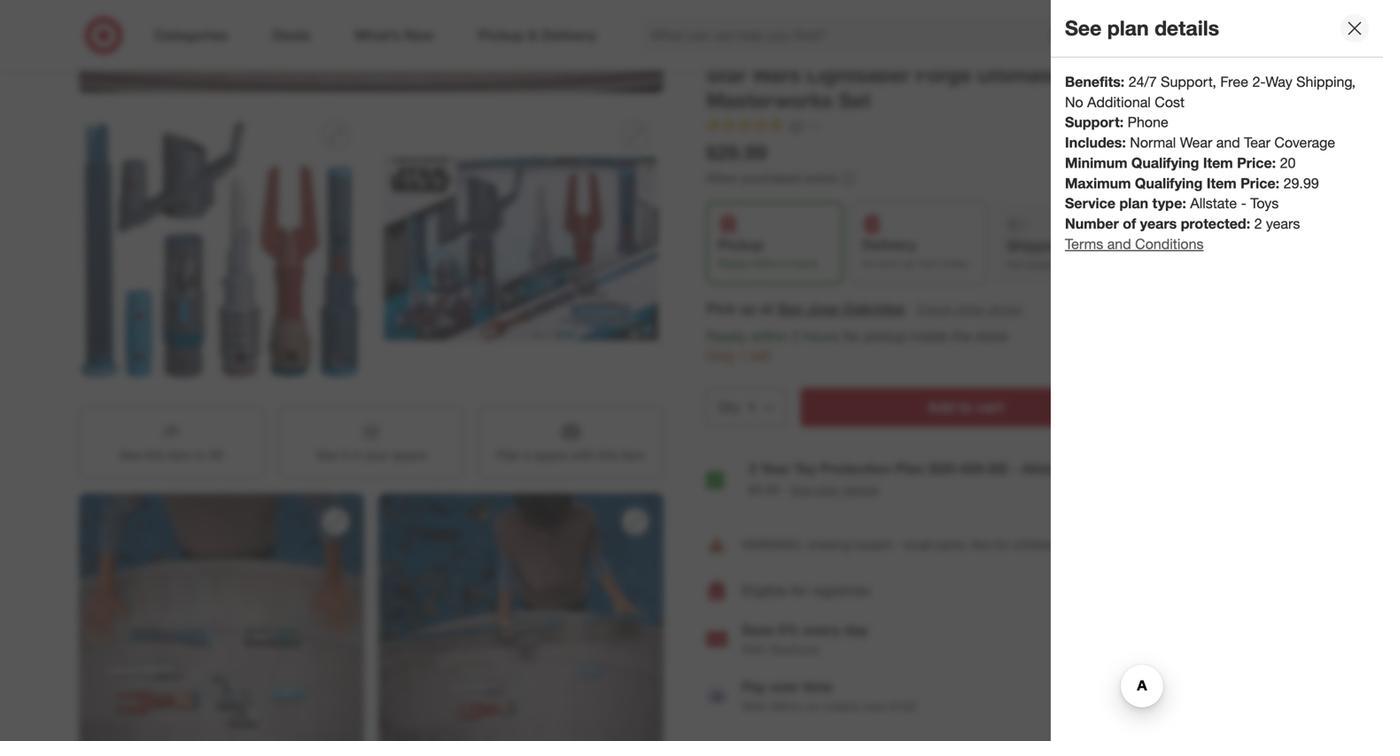 Task type: locate. For each thing, give the bounding box(es) containing it.
0 horizontal spatial space
[[393, 447, 426, 463]]

and down of
[[1108, 235, 1132, 253]]

1 vertical spatial star
[[707, 62, 747, 87]]

plan
[[497, 447, 521, 463], [895, 460, 925, 477]]

1 vertical spatial within
[[751, 327, 788, 345]]

0 vertical spatial not
[[1007, 258, 1025, 271]]

over left $100
[[863, 699, 887, 714]]

1 horizontal spatial star
[[755, 42, 777, 58]]

star
[[755, 42, 777, 58], [707, 62, 747, 87]]

1 vertical spatial with
[[742, 699, 767, 714]]

1 vertical spatial plan
[[1120, 195, 1149, 212]]

plan inside button
[[497, 447, 521, 463]]

plan left a
[[497, 447, 521, 463]]

-
[[1242, 195, 1247, 212], [1012, 460, 1018, 477], [896, 537, 900, 552]]

- right $29.99)
[[1012, 460, 1018, 477]]

star wars lightsaber forge ultimate mandalorian masterworks set, 5 of 16 image
[[79, 493, 364, 741]]

item right with
[[622, 447, 646, 463]]

pay
[[742, 678, 767, 695]]

1 space from the left
[[393, 447, 426, 463]]

wars right the all
[[781, 42, 809, 58]]

soon
[[877, 257, 901, 270]]

and
[[1217, 134, 1241, 151], [1108, 235, 1132, 253]]

item left the 3d
[[168, 447, 192, 463]]

1 horizontal spatial not
[[1007, 258, 1025, 271]]

details inside dialog
[[1155, 16, 1220, 40]]

see this item in 3d button
[[79, 407, 264, 479]]

toys
[[1251, 195, 1279, 212]]

in left the 3d
[[195, 447, 205, 463]]

see inside "see plan details" dialog
[[1066, 16, 1102, 40]]

1 horizontal spatial space
[[535, 447, 568, 463]]

for
[[844, 327, 861, 345], [995, 537, 1010, 552], [792, 582, 808, 599]]

1 horizontal spatial this
[[598, 447, 618, 463]]

7pm
[[918, 257, 939, 270]]

2 inside support: phone includes: normal wear and tear coverage minimum qualifying item price: 20 maximum qualifying item price: 29.99 service plan type: allstate - toys number of years protected: 2 years
[[1255, 215, 1263, 232]]

2 in from the left
[[352, 447, 362, 463]]

1 vertical spatial over
[[863, 699, 887, 714]]

0 horizontal spatial in
[[195, 447, 205, 463]]

0 horizontal spatial item
[[168, 447, 192, 463]]

1 horizontal spatial item
[[622, 447, 646, 463]]

0 vertical spatial star
[[755, 42, 777, 58]]

1 horizontal spatial for
[[844, 327, 861, 345]]

- left "small"
[[896, 537, 900, 552]]

search
[[1069, 28, 1112, 46]]

1 in from the left
[[195, 447, 205, 463]]

1 vertical spatial hours
[[804, 327, 840, 345]]

0 vertical spatial hours
[[791, 257, 818, 270]]

price: down tear
[[1238, 154, 1277, 171]]

wars up masterworks
[[753, 62, 801, 87]]

1 vertical spatial wars
[[753, 62, 801, 87]]

1 horizontal spatial allstate
[[1191, 195, 1238, 212]]

space right "your"
[[393, 447, 426, 463]]

0 vertical spatial plan
[[1108, 16, 1150, 40]]

0 vertical spatial item
[[1204, 154, 1234, 171]]

2 with from the top
[[742, 699, 767, 714]]

1 horizontal spatial over
[[863, 699, 887, 714]]

2
[[1255, 215, 1263, 232], [782, 257, 788, 270], [792, 327, 800, 345], [749, 460, 757, 477]]

0 vertical spatial for
[[844, 327, 861, 345]]

shipping
[[1007, 237, 1067, 255]]

space
[[393, 447, 426, 463], [535, 447, 568, 463]]

price: up toys
[[1241, 174, 1280, 192]]

protection
[[821, 460, 891, 477]]

not inside shipping not available
[[1007, 258, 1025, 271]]

2 years from the left
[[1267, 215, 1301, 232]]

every
[[804, 621, 841, 639]]

star wars lightsaber forge ultimate mandalorian masterworks set, 3 of 16 image
[[79, 107, 364, 393]]

of
[[1123, 215, 1137, 232]]

ready up only on the right of page
[[707, 327, 747, 345]]

years
[[1141, 215, 1178, 232], [1267, 215, 1301, 232]]

1 vertical spatial -
[[1012, 460, 1018, 477]]

see plan details dialog
[[1051, 0, 1384, 741]]

with inside pay over time with affirm on orders over $100
[[742, 699, 767, 714]]

pick
[[707, 300, 736, 317]]

1 vertical spatial for
[[995, 537, 1010, 552]]

2 down the san
[[792, 327, 800, 345]]

0 horizontal spatial details
[[843, 482, 880, 497]]

allstate right $29.99)
[[1022, 460, 1073, 477]]

check
[[917, 301, 953, 317]]

for inside ready within 2 hours for pickup inside the store only 1 left
[[844, 327, 861, 345]]

0 horizontal spatial and
[[1108, 235, 1132, 253]]

years down type:
[[1141, 215, 1178, 232]]

when
[[707, 170, 739, 186]]

only
[[707, 348, 735, 365]]

item
[[168, 447, 192, 463], [622, 447, 646, 463]]

see for see this item in 3d
[[119, 447, 141, 463]]

star down shop
[[707, 62, 747, 87]]

plan up mandalorian
[[1108, 16, 1150, 40]]

1 vertical spatial not
[[971, 537, 991, 552]]

stores
[[989, 301, 1023, 317]]

($20-
[[929, 460, 962, 477]]

None checkbox
[[707, 472, 724, 489]]

0 horizontal spatial for
[[792, 582, 808, 599]]

see it in your space
[[317, 447, 426, 463]]

plan up of
[[1120, 195, 1149, 212]]

eligible
[[742, 582, 788, 599]]

item down wear on the right of the page
[[1204, 154, 1234, 171]]

warning:
[[742, 537, 804, 552]]

protected:
[[1182, 215, 1251, 232]]

hours up pick up at san jose oakridge
[[791, 257, 818, 270]]

ready within 2 hours for pickup inside the store only 1 left
[[707, 327, 1009, 365]]

2 vertical spatial plan
[[816, 482, 840, 497]]

0 vertical spatial -
[[1242, 195, 1247, 212]]

your
[[365, 447, 389, 463]]

and inside support: phone includes: normal wear and tear coverage minimum qualifying item price: 20 maximum qualifying item price: 29.99 service plan type: allstate - toys number of years protected: 2 years
[[1217, 134, 1241, 151]]

with down pay
[[742, 699, 767, 714]]

and left tear
[[1217, 134, 1241, 151]]

jose
[[808, 300, 840, 317]]

no
[[1066, 93, 1084, 111]]

star right the all
[[755, 42, 777, 58]]

2 horizontal spatial -
[[1242, 195, 1247, 212]]

24/7
[[1129, 73, 1158, 90]]

add
[[928, 399, 955, 416]]

- inside 2 year toy protection plan ($20-$29.99) - allstate $3.50 · see plan details
[[1012, 460, 1018, 477]]

2 down toys
[[1255, 215, 1263, 232]]

online
[[805, 170, 838, 186]]

ready inside the pickup ready within 2 hours
[[718, 257, 748, 270]]

to
[[959, 399, 973, 416]]

2 left year
[[749, 460, 757, 477]]

- left toys
[[1242, 195, 1247, 212]]

terms
[[1066, 235, 1104, 253]]

2 year toy protection plan ($20-$29.99) - allstate $3.50 · see plan details
[[749, 460, 1073, 498]]

day
[[845, 621, 869, 639]]

pay over time with affirm on orders over $100
[[742, 678, 917, 714]]

in right it
[[352, 447, 362, 463]]

0 vertical spatial over
[[771, 678, 800, 695]]

0 horizontal spatial plan
[[497, 447, 521, 463]]

over up affirm on the right bottom of the page
[[771, 678, 800, 695]]

space right a
[[535, 447, 568, 463]]

plan down "toy"
[[816, 482, 840, 497]]

san
[[778, 300, 804, 317]]

2 horizontal spatial for
[[995, 537, 1010, 552]]

1 horizontal spatial in
[[352, 447, 362, 463]]

1 horizontal spatial details
[[1155, 16, 1220, 40]]

see
[[1066, 16, 1102, 40], [119, 447, 141, 463], [317, 447, 338, 463], [791, 482, 813, 497]]

free
[[1221, 73, 1249, 90]]

purchased
[[742, 170, 801, 186]]

hazard
[[854, 537, 892, 552]]

1 horizontal spatial -
[[1012, 460, 1018, 477]]

details up support,
[[1155, 16, 1220, 40]]

in inside button
[[195, 447, 205, 463]]

see plan details button
[[791, 481, 880, 499]]

way
[[1266, 73, 1293, 90]]

0 vertical spatial details
[[1155, 16, 1220, 40]]

1 horizontal spatial years
[[1267, 215, 1301, 232]]

choking
[[807, 537, 851, 552]]

0 horizontal spatial this
[[145, 447, 164, 463]]

1 vertical spatial and
[[1108, 235, 1132, 253]]

2 within from the top
[[751, 327, 788, 345]]

hours down jose
[[804, 327, 840, 345]]

1 years from the left
[[1141, 215, 1178, 232]]

0 horizontal spatial -
[[896, 537, 900, 552]]

0 horizontal spatial allstate
[[1022, 460, 1073, 477]]

0 vertical spatial ready
[[718, 257, 748, 270]]

see left it
[[317, 447, 338, 463]]

additional
[[1088, 93, 1152, 111]]

plan left ($20-
[[895, 460, 925, 477]]

details inside 2 year toy protection plan ($20-$29.99) - allstate $3.50 · see plan details
[[843, 482, 880, 497]]

1 vertical spatial details
[[843, 482, 880, 497]]

ready down pickup
[[718, 257, 748, 270]]

within down pickup
[[751, 257, 779, 270]]

item up protected:
[[1207, 174, 1237, 192]]

ready
[[718, 257, 748, 270], [707, 327, 747, 345]]

for down san jose oakridge button
[[844, 327, 861, 345]]

wars
[[781, 42, 809, 58], [753, 62, 801, 87]]

not down shipping
[[1007, 258, 1025, 271]]

1 horizontal spatial plan
[[895, 460, 925, 477]]

shop all star wars star wars lightsaber forge ultimate mandalorian masterworks set
[[707, 42, 1186, 113]]

time
[[804, 678, 833, 695]]

not
[[1007, 258, 1025, 271], [971, 537, 991, 552]]

0 vertical spatial with
[[742, 642, 767, 657]]

includes:
[[1066, 134, 1127, 151]]

within up left
[[751, 327, 788, 345]]

1 vertical spatial ready
[[707, 327, 747, 345]]

2 inside the pickup ready within 2 hours
[[782, 257, 788, 270]]

service
[[1066, 195, 1116, 212]]

see inside see it in your space 'button'
[[317, 447, 338, 463]]

details
[[1155, 16, 1220, 40], [843, 482, 880, 497]]

when purchased online
[[707, 170, 838, 186]]

details down "protection"
[[843, 482, 880, 497]]

plan inside support: phone includes: normal wear and tear coverage minimum qualifying item price: 20 maximum qualifying item price: 29.99 service plan type: allstate - toys number of years protected: 2 years
[[1120, 195, 1149, 212]]

see right ·
[[791, 482, 813, 497]]

affirm
[[770, 699, 803, 714]]

qualifying down normal
[[1132, 154, 1200, 171]]

with
[[572, 447, 595, 463]]

1 with from the top
[[742, 642, 767, 657]]

years down toys
[[1267, 215, 1301, 232]]

item inside plan a space with this item button
[[622, 447, 646, 463]]

2 space from the left
[[535, 447, 568, 463]]

item inside see this item in 3d button
[[168, 447, 192, 463]]

with
[[742, 642, 767, 657], [742, 699, 767, 714]]

allstate
[[1191, 195, 1238, 212], [1022, 460, 1073, 477]]

0 horizontal spatial years
[[1141, 215, 1178, 232]]

see up benefits:
[[1066, 16, 1102, 40]]

for right eligible
[[792, 582, 808, 599]]

0 vertical spatial allstate
[[1191, 195, 1238, 212]]

see inside see this item in 3d button
[[119, 447, 141, 463]]

0 vertical spatial and
[[1217, 134, 1241, 151]]

delivery as soon as 7pm today
[[862, 236, 969, 270]]

allstate up protected:
[[1191, 195, 1238, 212]]

0 vertical spatial within
[[751, 257, 779, 270]]

as
[[904, 257, 915, 270]]

2 up the san
[[782, 257, 788, 270]]

1 within from the top
[[751, 257, 779, 270]]

1 item from the left
[[168, 447, 192, 463]]

pick up at san jose oakridge
[[707, 300, 906, 317]]

not right parts.
[[971, 537, 991, 552]]

qualifying up type:
[[1136, 174, 1203, 192]]

with down save
[[742, 642, 767, 657]]

this left the 3d
[[145, 447, 164, 463]]

for left children at right bottom
[[995, 537, 1010, 552]]

at
[[761, 300, 774, 317]]

add to cart button
[[801, 388, 1132, 427]]

20
[[1281, 154, 1296, 171]]

shop
[[707, 42, 736, 58]]

1 vertical spatial allstate
[[1022, 460, 1073, 477]]

item
[[1204, 154, 1234, 171], [1207, 174, 1237, 192]]

pickup
[[718, 236, 764, 254]]

0 horizontal spatial not
[[971, 537, 991, 552]]

2 item from the left
[[622, 447, 646, 463]]

this right with
[[598, 447, 618, 463]]

see left the 3d
[[119, 447, 141, 463]]

1 horizontal spatial and
[[1217, 134, 1241, 151]]



Task type: describe. For each thing, give the bounding box(es) containing it.
eligible for registries
[[742, 582, 871, 599]]

in inside 'button'
[[352, 447, 362, 463]]

plan a space with this item
[[497, 447, 646, 463]]

today
[[942, 257, 969, 270]]

1
[[739, 348, 747, 365]]

cost
[[1155, 93, 1185, 111]]

see inside 2 year toy protection plan ($20-$29.99) - allstate $3.50 · see plan details
[[791, 482, 813, 497]]

tear
[[1245, 134, 1271, 151]]

2 vertical spatial for
[[792, 582, 808, 599]]

$29.99
[[707, 140, 768, 165]]

other
[[957, 301, 986, 317]]

under
[[1061, 537, 1093, 552]]

oakridge
[[844, 300, 906, 317]]

24/7 support, free 2-way shipping, no additional cost
[[1066, 73, 1357, 111]]

terms and conditions
[[1066, 235, 1204, 253]]

store
[[976, 327, 1009, 345]]

up
[[740, 300, 757, 317]]

forge
[[916, 62, 972, 87]]

parts.
[[936, 537, 968, 552]]

1 vertical spatial qualifying
[[1136, 174, 1203, 192]]

0 vertical spatial qualifying
[[1132, 154, 1200, 171]]

see it in your space button
[[279, 407, 464, 479]]

mandalorian
[[1065, 62, 1186, 87]]

plan a space with this item button
[[478, 407, 664, 479]]

check other stores
[[917, 301, 1023, 317]]

add to cart
[[928, 399, 1005, 416]]

registries
[[812, 582, 871, 599]]

$100
[[890, 699, 917, 714]]

1 this from the left
[[145, 447, 164, 463]]

$29.99)
[[962, 460, 1009, 477]]

hours inside ready within 2 hours for pickup inside the store only 1 left
[[804, 327, 840, 345]]

conditions
[[1136, 235, 1204, 253]]

support:
[[1066, 114, 1124, 131]]

2 inside 2 year toy protection plan ($20-$29.99) - allstate $3.50 · see plan details
[[749, 460, 757, 477]]

hours inside the pickup ready within 2 hours
[[791, 257, 818, 270]]

53 link
[[707, 117, 821, 137]]

the
[[952, 327, 973, 345]]

$3.50
[[749, 482, 779, 497]]

cart
[[977, 399, 1005, 416]]

pickup ready within 2 hours
[[718, 236, 818, 270]]

delivery
[[862, 236, 917, 254]]

2 inside ready within 2 hours for pickup inside the store only 1 left
[[792, 327, 800, 345]]

see for see it in your space
[[317, 447, 338, 463]]

0 vertical spatial price:
[[1238, 154, 1277, 171]]

0 horizontal spatial star
[[707, 62, 747, 87]]

wear
[[1181, 134, 1213, 151]]

2 vertical spatial -
[[896, 537, 900, 552]]

·
[[783, 480, 787, 498]]

0 vertical spatial wars
[[781, 42, 809, 58]]

5%
[[779, 621, 800, 639]]

53
[[790, 118, 804, 133]]

coverage
[[1275, 134, 1336, 151]]

available
[[1027, 258, 1069, 271]]

see for see plan details
[[1066, 16, 1102, 40]]

toy
[[795, 460, 817, 477]]

within inside ready within 2 hours for pickup inside the store only 1 left
[[751, 327, 788, 345]]

star wars lightsaber forge ultimate mandalorian masterworks set, 6 of 16 image
[[379, 493, 664, 741]]

search button
[[1069, 16, 1112, 59]]

plan inside 2 year toy protection plan ($20-$29.99) - allstate $3.50 · see plan details
[[895, 460, 925, 477]]

0 horizontal spatial over
[[771, 678, 800, 695]]

support,
[[1162, 73, 1217, 90]]

29.99
[[1284, 174, 1320, 192]]

1 vertical spatial price:
[[1241, 174, 1280, 192]]

as
[[862, 257, 875, 270]]

space inside 'button'
[[393, 447, 426, 463]]

support: phone includes: normal wear and tear coverage minimum qualifying item price: 20 maximum qualifying item price: 29.99 service plan type: allstate - toys number of years protected: 2 years
[[1066, 114, 1336, 232]]

plan inside 2 year toy protection plan ($20-$29.99) - allstate $3.50 · see plan details
[[816, 482, 840, 497]]

warning: choking hazard - small parts. not for children under 3 yrs.
[[742, 537, 1126, 552]]

a
[[525, 447, 531, 463]]

space inside button
[[535, 447, 568, 463]]

check other stores button
[[916, 299, 1024, 319]]

allstate inside support: phone includes: normal wear and tear coverage minimum qualifying item price: 20 maximum qualifying item price: 29.99 service plan type: allstate - toys number of years protected: 2 years
[[1191, 195, 1238, 212]]

3
[[1097, 537, 1103, 552]]

pickup
[[865, 327, 907, 345]]

save 5% every day with redcard
[[742, 621, 869, 657]]

on
[[806, 699, 820, 714]]

2-
[[1253, 73, 1266, 90]]

type:
[[1153, 195, 1187, 212]]

redcard
[[770, 642, 820, 657]]

star wars lightsaber forge ultimate mandalorian masterworks set, 4 of 16 image
[[379, 107, 664, 393]]

year
[[761, 460, 791, 477]]

san jose oakridge button
[[778, 299, 906, 319]]

all
[[739, 42, 752, 58]]

small
[[904, 537, 933, 552]]

yrs.
[[1107, 537, 1126, 552]]

allstate inside 2 year toy protection plan ($20-$29.99) - allstate $3.50 · see plan details
[[1022, 460, 1073, 477]]

orders
[[824, 699, 860, 714]]

What can we help you find? suggestions appear below search field
[[640, 16, 1082, 55]]

1 vertical spatial item
[[1207, 174, 1237, 192]]

see this item in 3d
[[119, 447, 224, 463]]

inside
[[911, 327, 948, 345]]

2 this from the left
[[598, 447, 618, 463]]

ready inside ready within 2 hours for pickup inside the store only 1 left
[[707, 327, 747, 345]]

- inside support: phone includes: normal wear and tear coverage minimum qualifying item price: 20 maximum qualifying item price: 29.99 service plan type: allstate - toys number of years protected: 2 years
[[1242, 195, 1247, 212]]

number
[[1066, 215, 1120, 232]]

minimum
[[1066, 154, 1128, 171]]

within inside the pickup ready within 2 hours
[[751, 257, 779, 270]]

masterworks
[[707, 88, 833, 113]]

benefits:
[[1066, 73, 1125, 90]]

with inside save 5% every day with redcard
[[742, 642, 767, 657]]



Task type: vqa. For each thing, say whether or not it's contained in the screenshot.
COST
yes



